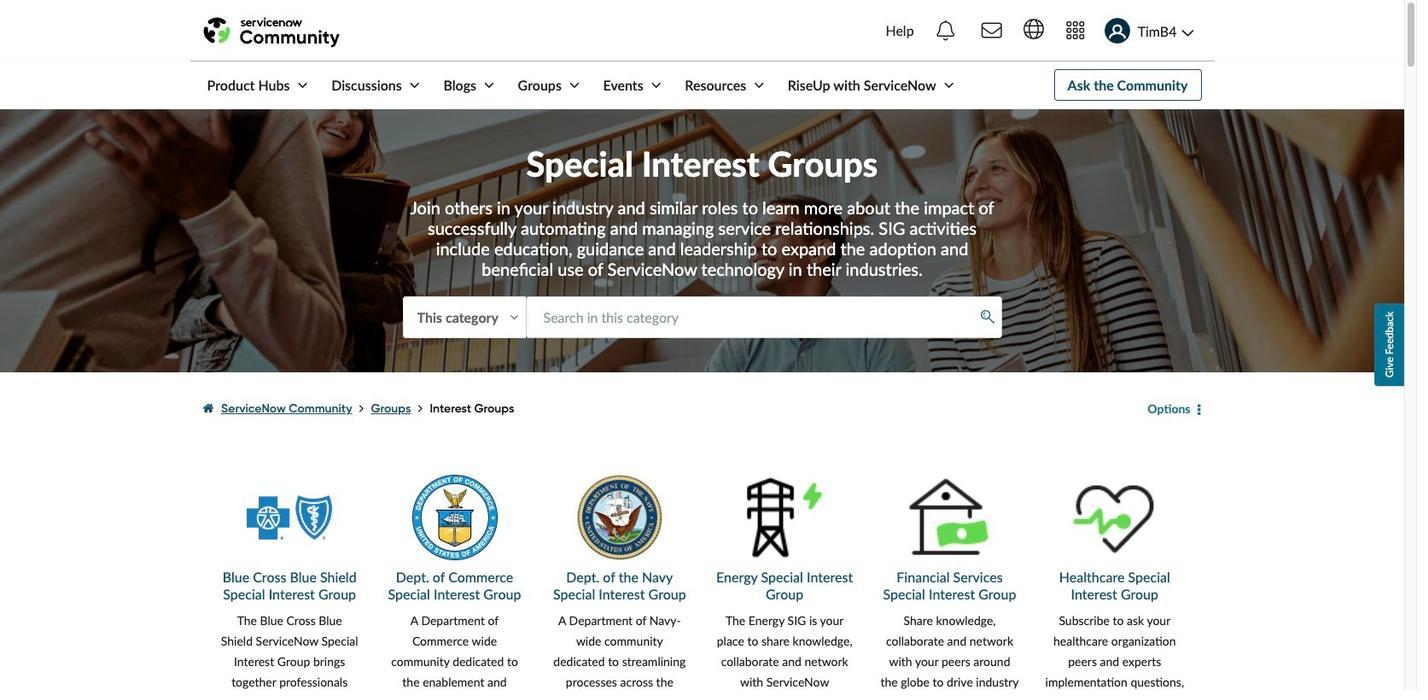 Task type: vqa. For each thing, say whether or not it's contained in the screenshot.
Search text box at top
yes



Task type: describe. For each thing, give the bounding box(es) containing it.
timb4 image
[[1105, 18, 1131, 44]]



Task type: locate. For each thing, give the bounding box(es) containing it.
language selector image
[[1024, 19, 1044, 40]]

menu bar
[[190, 61, 958, 108]]

Search text field
[[526, 296, 1002, 339]]

list
[[203, 386, 1137, 433]]



